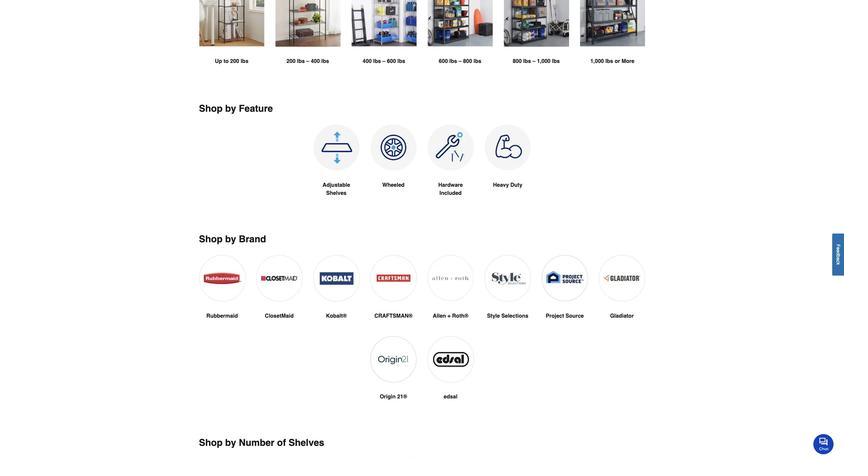 Task type: vqa. For each thing, say whether or not it's contained in the screenshot.
'Lowe'S' in the the Lowe's PRO link
no



Task type: locate. For each thing, give the bounding box(es) containing it.
– for 400
[[306, 58, 309, 64]]

0 horizontal spatial 800
[[463, 58, 472, 64]]

shelves down adjustable
[[326, 191, 347, 197]]

selections
[[501, 313, 528, 319]]

600 lbs – 800 lbs link
[[427, 0, 493, 82]]

0 horizontal spatial 600
[[387, 58, 396, 64]]

2 vertical spatial by
[[225, 438, 236, 449]]

21®
[[397, 394, 407, 400]]

closetmaid logo. image
[[256, 256, 302, 302]]

shop by number of shelves
[[199, 438, 324, 449]]

rubbermaid link
[[199, 256, 245, 337]]

by left brand
[[225, 234, 236, 245]]

up to 200 lbs
[[215, 58, 248, 64]]

8 lbs from the left
[[523, 58, 531, 64]]

200 lbs – 400 lbs link
[[275, 0, 341, 82]]

chat invite button image
[[813, 434, 834, 455]]

1 – from the left
[[306, 58, 309, 64]]

craftsman® link
[[370, 256, 417, 337]]

– for 800
[[459, 58, 462, 64]]

project source
[[546, 313, 584, 319]]

a 5-tier black metal shelving unit holding potting mix, plastic storage boxes, grass seed and more. image
[[504, 0, 569, 47]]

6 lbs from the left
[[449, 58, 457, 64]]

600
[[387, 58, 396, 64], [439, 58, 448, 64]]

f
[[836, 245, 841, 247]]

roth®
[[452, 313, 468, 319]]

project source logo. image
[[542, 256, 588, 302]]

1 800 from the left
[[463, 58, 472, 64]]

or
[[615, 58, 620, 64]]

1 horizontal spatial 1,000
[[590, 58, 604, 64]]

e up b
[[836, 250, 841, 253]]

200
[[230, 58, 239, 64], [287, 58, 296, 64]]

e
[[836, 247, 841, 250], [836, 250, 841, 253]]

shop by feature
[[199, 103, 273, 114]]

2 lbs from the left
[[297, 58, 305, 64]]

gladiator logo. image
[[599, 256, 645, 302]]

1 by from the top
[[225, 103, 236, 114]]

an icon of a muscular arm. image
[[485, 125, 531, 171]]

400 lbs – 600 lbs link
[[351, 0, 417, 82]]

600 lbs – 800 lbs
[[439, 58, 481, 64]]

0 vertical spatial shop
[[199, 103, 223, 114]]

project
[[546, 313, 564, 319]]

shelves right of
[[289, 438, 324, 449]]

1 1,000 from the left
[[537, 58, 551, 64]]

3 – from the left
[[459, 58, 462, 64]]

a 4-tier black metal shelving unit holding moving boxes, cleaning supplies and lawn-care supplies. image
[[580, 0, 645, 47]]

by
[[225, 103, 236, 114], [225, 234, 236, 245], [225, 438, 236, 449]]

0 horizontal spatial 400
[[311, 58, 320, 64]]

3 shop from the top
[[199, 438, 223, 449]]

1 vertical spatial by
[[225, 234, 236, 245]]

by for feature
[[225, 103, 236, 114]]

1 vertical spatial shop
[[199, 234, 223, 245]]

shop by brand
[[199, 234, 266, 245]]

0 horizontal spatial shelves
[[289, 438, 324, 449]]

kobalt logo. image
[[313, 256, 360, 302]]

0 vertical spatial shelves
[[326, 191, 347, 197]]

up
[[215, 58, 222, 64]]

1 horizontal spatial 400
[[363, 58, 372, 64]]

1,000 lbs or more
[[590, 58, 635, 64]]

0 horizontal spatial 1,000
[[537, 58, 551, 64]]

2 vertical spatial shop
[[199, 438, 223, 449]]

0 vertical spatial by
[[225, 103, 236, 114]]

project source link
[[542, 256, 588, 337]]

style selections link
[[485, 256, 531, 337]]

origin 21 logo. image
[[370, 337, 417, 383]]

800
[[463, 58, 472, 64], [513, 58, 522, 64]]

by left the feature
[[225, 103, 236, 114]]

2 e from the top
[[836, 250, 841, 253]]

shelves
[[326, 191, 347, 197], [289, 438, 324, 449]]

400
[[311, 58, 320, 64], [363, 58, 372, 64]]

4 – from the left
[[533, 58, 536, 64]]

a
[[836, 258, 841, 261]]

adjustable shelves link
[[313, 125, 360, 214]]

by left the number
[[225, 438, 236, 449]]

k
[[836, 263, 841, 265]]

1 shop from the top
[[199, 103, 223, 114]]

wheeled
[[382, 182, 405, 189]]

hardware included
[[438, 182, 463, 197]]

2 by from the top
[[225, 234, 236, 245]]

1 horizontal spatial 800
[[513, 58, 522, 64]]

shop
[[199, 103, 223, 114], [199, 234, 223, 245], [199, 438, 223, 449]]

lbs
[[241, 58, 248, 64], [297, 58, 305, 64], [321, 58, 329, 64], [373, 58, 381, 64], [397, 58, 405, 64], [449, 58, 457, 64], [474, 58, 481, 64], [523, 58, 531, 64], [552, 58, 560, 64], [605, 58, 613, 64]]

800 lbs – 1,000 lbs link
[[504, 0, 569, 82]]

2 shop from the top
[[199, 234, 223, 245]]

origin 21® link
[[370, 337, 417, 418]]

0 horizontal spatial 200
[[230, 58, 239, 64]]

heavy duty
[[493, 182, 522, 189]]

1 horizontal spatial 200
[[287, 58, 296, 64]]

adjustable shelves
[[323, 182, 350, 197]]

3 by from the top
[[225, 438, 236, 449]]

1,000 lbs or more link
[[580, 0, 645, 82]]

adjustable
[[323, 182, 350, 189]]

1 600 from the left
[[387, 58, 396, 64]]

1 horizontal spatial 600
[[439, 58, 448, 64]]

craftsman logo. image
[[370, 256, 417, 302]]

1,000
[[537, 58, 551, 64], [590, 58, 604, 64]]

2 800 from the left
[[513, 58, 522, 64]]

1 horizontal spatial shelves
[[326, 191, 347, 197]]

–
[[306, 58, 309, 64], [383, 58, 386, 64], [459, 58, 462, 64], [533, 58, 536, 64]]

+
[[448, 313, 451, 319]]

allen and roth logo. image
[[427, 256, 474, 301]]

b
[[836, 255, 841, 258]]

gladiator
[[610, 313, 634, 319]]

e up d
[[836, 247, 841, 250]]

source
[[566, 313, 584, 319]]

2 – from the left
[[383, 58, 386, 64]]



Task type: describe. For each thing, give the bounding box(es) containing it.
– for 600
[[383, 58, 386, 64]]

style
[[487, 313, 500, 319]]

by for number
[[225, 438, 236, 449]]

a 5-tier metal shelving unit holding vases, a clock, books, a plant, a decorative suitcase and more. image
[[275, 0, 341, 47]]

1 lbs from the left
[[241, 58, 248, 64]]

an icon of a wrench and nails. image
[[427, 125, 474, 171]]

kobalt® link
[[313, 256, 360, 337]]

1 200 from the left
[[230, 58, 239, 64]]

5 lbs from the left
[[397, 58, 405, 64]]

origin 21®
[[380, 394, 407, 400]]

closetmaid
[[265, 313, 294, 319]]

wheeled link
[[370, 125, 417, 206]]

of
[[277, 438, 286, 449]]

9 lbs from the left
[[552, 58, 560, 64]]

origin
[[380, 394, 396, 400]]

400 lbs – 600 lbs
[[363, 58, 405, 64]]

included
[[440, 191, 462, 197]]

duty
[[510, 182, 522, 189]]

edsal logo. image
[[427, 337, 474, 383]]

heavy
[[493, 182, 509, 189]]

allen + roth®
[[433, 313, 468, 319]]

– for 1,000
[[533, 58, 536, 64]]

heavy duty link
[[485, 125, 531, 206]]

rubbermaid
[[206, 313, 238, 319]]

a small 4-tier shelving unit with a variety of objects on it, including books and a plant. image
[[199, 0, 264, 47]]

2 200 from the left
[[287, 58, 296, 64]]

style selections logo. image
[[485, 256, 531, 302]]

d
[[836, 253, 841, 255]]

hardware
[[438, 182, 463, 189]]

10 lbs from the left
[[605, 58, 613, 64]]

up to 200 lbs link
[[199, 0, 264, 82]]

7 lbs from the left
[[474, 58, 481, 64]]

number
[[239, 438, 274, 449]]

800 lbs – 1,000 lbs
[[513, 58, 560, 64]]

by for brand
[[225, 234, 236, 245]]

an icon of a wheel. image
[[370, 125, 417, 171]]

craftsman®
[[374, 313, 413, 319]]

f e e d b a c k button
[[832, 234, 844, 276]]

an icon of a shelf with one arrow pointing up and one arrow pointing down. image
[[313, 125, 360, 171]]

more
[[622, 58, 635, 64]]

c
[[836, 261, 841, 263]]

a 5-tier black metal shelving unit holding laundry detergent, paper towels, lowe's buckets and more. image
[[427, 0, 493, 47]]

rubbermaid logo. image
[[199, 256, 245, 302]]

shop for shop by feature
[[199, 103, 223, 114]]

allen + roth® link
[[427, 256, 474, 337]]

hardware included link
[[427, 125, 474, 214]]

3 lbs from the left
[[321, 58, 329, 64]]

2 1,000 from the left
[[590, 58, 604, 64]]

closetmaid link
[[256, 256, 302, 337]]

edsal
[[444, 394, 458, 400]]

shop for shop by brand
[[199, 234, 223, 245]]

edsal link
[[427, 337, 474, 418]]

shelves inside adjustable shelves
[[326, 191, 347, 197]]

kobalt®
[[326, 313, 347, 319]]

2 400 from the left
[[363, 58, 372, 64]]

f e e d b a c k
[[836, 245, 841, 265]]

1 400 from the left
[[311, 58, 320, 64]]

1 vertical spatial shelves
[[289, 438, 324, 449]]

shop for shop by number of shelves
[[199, 438, 223, 449]]

style selections
[[487, 313, 528, 319]]

brand
[[239, 234, 266, 245]]

4 lbs from the left
[[373, 58, 381, 64]]

200 lbs – 400 lbs
[[287, 58, 329, 64]]

2 600 from the left
[[439, 58, 448, 64]]

a stainless steel 5-tier shelving unit holding a tire, yellow hard hats, paint cans and more. image
[[351, 0, 417, 47]]

to
[[224, 58, 229, 64]]

allen
[[433, 313, 446, 319]]

feature
[[239, 103, 273, 114]]

gladiator link
[[599, 256, 645, 337]]

1 e from the top
[[836, 247, 841, 250]]



